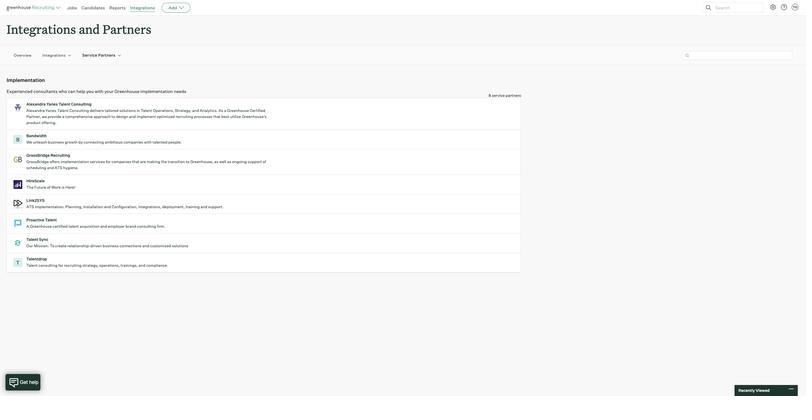 Task type: locate. For each thing, give the bounding box(es) containing it.
8 service partners
[[489, 93, 521, 98]]

consulting inside proactive talent a greenhouse certified talent acquisition and employer brand consulting firm.
[[137, 224, 156, 229]]

1 vertical spatial grassbridge
[[26, 159, 49, 164]]

1 horizontal spatial consulting
[[137, 224, 156, 229]]

0 vertical spatial of
[[263, 159, 266, 164]]

is
[[62, 185, 65, 190]]

talent down implementation:
[[45, 218, 57, 222]]

talent down talentdrop
[[26, 263, 38, 268]]

1 vertical spatial recruiting
[[64, 263, 82, 268]]

0 vertical spatial to
[[112, 114, 115, 119]]

jobs
[[67, 5, 77, 10]]

connections
[[120, 243, 142, 248]]

greenhouse down proactive
[[30, 224, 52, 229]]

solutions up design
[[119, 108, 136, 113]]

that inside grassbridge recruiting grassbridge offers implementation services for companies that are making the transition to greenhouse, as well as ongoing support of scheduling and ats hygiene.
[[132, 159, 139, 164]]

1 vertical spatial with
[[144, 140, 152, 144]]

td button
[[792, 4, 799, 10]]

0 vertical spatial ats
[[55, 165, 62, 170]]

ats down link2sys
[[26, 204, 34, 209]]

with inside bandwidth we unleash business growth by connecting ambitious companies with talented people.
[[144, 140, 152, 144]]

here!
[[65, 185, 75, 190]]

growth
[[65, 140, 78, 144]]

of right support
[[263, 159, 266, 164]]

2 grassbridge from the top
[[26, 159, 49, 164]]

1 horizontal spatial greenhouse
[[115, 89, 140, 94]]

1 vertical spatial business
[[103, 243, 119, 248]]

proactive talent a greenhouse certified talent acquisition and employer brand consulting firm.
[[26, 218, 165, 229]]

0 vertical spatial integrations
[[130, 5, 155, 10]]

1 alexandra from the top
[[26, 102, 46, 106]]

needs
[[174, 89, 187, 94]]

relationship-
[[67, 243, 91, 248]]

we
[[42, 114, 47, 119]]

1 horizontal spatial integrations link
[[130, 5, 155, 10]]

1 vertical spatial consulting
[[39, 263, 58, 268]]

1 vertical spatial ats
[[26, 204, 34, 209]]

a
[[26, 224, 29, 229]]

talent inside proactive talent a greenhouse certified talent acquisition and employer brand consulting firm.
[[45, 218, 57, 222]]

business right "driven"
[[103, 243, 119, 248]]

1 vertical spatial solutions
[[172, 243, 188, 248]]

integrations link
[[130, 5, 155, 10], [43, 53, 66, 58]]

integrations for "integrations" link to the top
[[130, 5, 155, 10]]

unleash
[[33, 140, 47, 144]]

to right transition on the left top of page
[[186, 159, 190, 164]]

to inside grassbridge recruiting grassbridge offers implementation services for companies that are making the transition to greenhouse, as well as ongoing support of scheduling and ats hygiene.
[[186, 159, 190, 164]]

and down offers
[[47, 165, 54, 170]]

utilize
[[230, 114, 241, 119]]

0 vertical spatial partners
[[103, 21, 151, 37]]

consulting down talentdrop
[[39, 263, 58, 268]]

0 horizontal spatial a
[[62, 114, 64, 119]]

planning,
[[65, 204, 82, 209]]

with left talented
[[144, 140, 152, 144]]

recruiting down strategy,
[[176, 114, 193, 119]]

1 horizontal spatial a
[[224, 108, 226, 113]]

the
[[26, 185, 34, 190]]

a right the provide
[[62, 114, 64, 119]]

0 horizontal spatial with
[[95, 89, 104, 94]]

certified
[[250, 108, 265, 113]]

and left employer
[[100, 224, 107, 229]]

0 vertical spatial solutions
[[119, 108, 136, 113]]

solutions right customized
[[172, 243, 188, 248]]

and up processes on the left top of page
[[192, 108, 199, 113]]

implementation up the hygiene.
[[61, 159, 89, 164]]

0 vertical spatial that
[[213, 114, 221, 119]]

talentdrop talent consulting for recruiting strategy, operations, trainings, and compliance.
[[26, 257, 168, 268]]

1 horizontal spatial that
[[213, 114, 221, 119]]

as
[[219, 108, 223, 113]]

0 horizontal spatial consulting
[[39, 263, 58, 268]]

product
[[26, 120, 41, 125]]

a right as
[[224, 108, 226, 113]]

1 horizontal spatial business
[[103, 243, 119, 248]]

0 horizontal spatial as
[[214, 159, 218, 164]]

tailored
[[105, 108, 119, 113]]

and
[[79, 21, 100, 37], [192, 108, 199, 113], [129, 114, 136, 119], [47, 165, 54, 170], [104, 204, 111, 209], [201, 204, 207, 209], [100, 224, 107, 229], [143, 243, 149, 248], [139, 263, 145, 268]]

to
[[112, 114, 115, 119], [186, 159, 190, 164]]

link2sys ats implementation: planning, installation and configuration, integrations, deployment, training and support.
[[26, 198, 224, 209]]

partners right service
[[98, 53, 115, 58]]

consulting left firm.
[[137, 224, 156, 229]]

1 vertical spatial implementation
[[61, 159, 89, 164]]

0 vertical spatial consulting
[[71, 102, 92, 106]]

0 horizontal spatial integrations link
[[43, 53, 66, 58]]

and inside grassbridge recruiting grassbridge offers implementation services for companies that are making the transition to greenhouse, as well as ongoing support of scheduling and ats hygiene.
[[47, 165, 54, 170]]

partner,
[[26, 114, 41, 119]]

sync
[[39, 237, 48, 242]]

1 vertical spatial to
[[186, 159, 190, 164]]

talented
[[153, 140, 168, 144]]

1 horizontal spatial as
[[227, 159, 231, 164]]

candidates link
[[82, 5, 105, 10]]

implement
[[137, 114, 156, 119]]

to inside alexandra yanes talent consulting alexandra yanes talent consulting delivers tailored solutions in talent operations, strategy, and analytics. as a greenhouse certified partner, we provide a comprehensive approach to design and implement optimized recruiting processes that best utilize greenhouse's product offering.
[[112, 114, 115, 119]]

0 vertical spatial consulting
[[137, 224, 156, 229]]

for inside talentdrop talent consulting for recruiting strategy, operations, trainings, and compliance.
[[58, 263, 63, 268]]

well
[[219, 159, 226, 164]]

talent inside talentdrop talent consulting for recruiting strategy, operations, trainings, and compliance.
[[26, 263, 38, 268]]

0 horizontal spatial implementation
[[61, 159, 89, 164]]

ats inside grassbridge recruiting grassbridge offers implementation services for companies that are making the transition to greenhouse, as well as ongoing support of scheduling and ats hygiene.
[[55, 165, 62, 170]]

to
[[50, 243, 54, 248]]

talent
[[59, 102, 70, 106], [57, 108, 69, 113], [141, 108, 152, 113], [45, 218, 57, 222], [26, 237, 38, 242], [26, 263, 38, 268]]

and right trainings,
[[139, 263, 145, 268]]

that left are
[[132, 159, 139, 164]]

ats inside link2sys ats implementation: planning, installation and configuration, integrations, deployment, training and support.
[[26, 204, 34, 209]]

overview link
[[14, 53, 32, 58]]

for right services
[[106, 159, 111, 164]]

configuration,
[[112, 204, 138, 209]]

0 horizontal spatial to
[[112, 114, 115, 119]]

0 vertical spatial alexandra
[[26, 102, 46, 106]]

1 vertical spatial for
[[58, 263, 63, 268]]

None text field
[[683, 51, 793, 60]]

reports link
[[109, 5, 126, 10]]

1 horizontal spatial ats
[[55, 165, 62, 170]]

ats
[[55, 165, 62, 170], [26, 204, 34, 209]]

2 horizontal spatial greenhouse
[[227, 108, 249, 113]]

0 vertical spatial integrations link
[[130, 5, 155, 10]]

0 vertical spatial implementation
[[141, 89, 173, 94]]

greenhouse,
[[190, 159, 214, 164]]

service
[[82, 53, 97, 58]]

talent up our
[[26, 237, 38, 242]]

0 vertical spatial greenhouse
[[115, 89, 140, 94]]

1 horizontal spatial of
[[263, 159, 266, 164]]

grassbridge
[[26, 153, 50, 158], [26, 159, 49, 164]]

1 vertical spatial alexandra
[[26, 108, 45, 113]]

0 horizontal spatial greenhouse
[[30, 224, 52, 229]]

and right training
[[201, 204, 207, 209]]

0 horizontal spatial solutions
[[119, 108, 136, 113]]

training
[[186, 204, 200, 209]]

talent up implement
[[141, 108, 152, 113]]

0 vertical spatial a
[[224, 108, 226, 113]]

ats down offers
[[55, 165, 62, 170]]

recently viewed
[[739, 388, 770, 393]]

1 vertical spatial that
[[132, 159, 139, 164]]

operations,
[[153, 108, 174, 113]]

jobs link
[[67, 5, 77, 10]]

work
[[51, 185, 61, 190]]

greenhouse up utilize
[[227, 108, 249, 113]]

0 horizontal spatial that
[[132, 159, 139, 164]]

0 horizontal spatial ats
[[26, 204, 34, 209]]

2 vertical spatial greenhouse
[[30, 224, 52, 229]]

grassbridge recruiting grassbridge offers implementation services for companies that are making the transition to greenhouse, as well as ongoing support of scheduling and ats hygiene.
[[26, 153, 266, 170]]

greenhouse right "your"
[[115, 89, 140, 94]]

customized
[[150, 243, 171, 248]]

integrations for "integrations" link to the bottom
[[43, 53, 66, 58]]

future
[[34, 185, 46, 190]]

solutions inside talent sync our mission: to create relationship-driven business connections and customized solutions
[[172, 243, 188, 248]]

as right well
[[227, 159, 231, 164]]

greenhouse inside proactive talent a greenhouse certified talent acquisition and employer brand consulting firm.
[[30, 224, 52, 229]]

offering.
[[41, 120, 57, 125]]

0 horizontal spatial of
[[47, 185, 51, 190]]

partners
[[103, 21, 151, 37], [98, 53, 115, 58]]

partners down reports link
[[103, 21, 151, 37]]

0 vertical spatial recruiting
[[176, 114, 193, 119]]

1 horizontal spatial for
[[106, 159, 111, 164]]

the
[[161, 159, 167, 164]]

0 vertical spatial for
[[106, 159, 111, 164]]

with right you
[[95, 89, 104, 94]]

business up recruiting on the left top of the page
[[48, 140, 64, 144]]

0 vertical spatial with
[[95, 89, 104, 94]]

0 vertical spatial business
[[48, 140, 64, 144]]

greenhouse's
[[242, 114, 267, 119]]

our
[[26, 243, 33, 248]]

1 horizontal spatial solutions
[[172, 243, 188, 248]]

1 horizontal spatial recruiting
[[176, 114, 193, 119]]

0 horizontal spatial recruiting
[[64, 263, 82, 268]]

are
[[140, 159, 146, 164]]

service partners link
[[82, 53, 115, 58]]

td button
[[791, 3, 800, 12]]

implementation up operations,
[[141, 89, 173, 94]]

that
[[213, 114, 221, 119], [132, 159, 139, 164]]

as left well
[[214, 159, 218, 164]]

recruiting left strategy, on the bottom of page
[[64, 263, 82, 268]]

1 vertical spatial yanes
[[46, 108, 56, 113]]

1 horizontal spatial with
[[144, 140, 152, 144]]

1 vertical spatial consulting
[[69, 108, 89, 113]]

business inside talent sync our mission: to create relationship-driven business connections and customized solutions
[[103, 243, 119, 248]]

1 vertical spatial integrations
[[7, 21, 76, 37]]

1 horizontal spatial to
[[186, 159, 190, 164]]

solutions
[[119, 108, 136, 113], [172, 243, 188, 248]]

0 horizontal spatial business
[[48, 140, 64, 144]]

and down candidates on the top
[[79, 21, 100, 37]]

greenhouse
[[115, 89, 140, 94], [227, 108, 249, 113], [30, 224, 52, 229]]

recruiting
[[176, 114, 193, 119], [64, 263, 82, 268]]

implementation
[[141, 89, 173, 94], [61, 159, 89, 164]]

business
[[48, 140, 64, 144], [103, 243, 119, 248]]

acquisition
[[80, 224, 100, 229]]

configure image
[[770, 4, 777, 10]]

support
[[248, 159, 262, 164]]

of left work at the top of page
[[47, 185, 51, 190]]

as
[[214, 159, 218, 164], [227, 159, 231, 164]]

0 horizontal spatial for
[[58, 263, 63, 268]]

2 vertical spatial integrations
[[43, 53, 66, 58]]

implementation
[[7, 77, 45, 83]]

to down tailored
[[112, 114, 115, 119]]

strategy,
[[82, 263, 98, 268]]

1 vertical spatial of
[[47, 185, 51, 190]]

mission:
[[34, 243, 49, 248]]

of
[[263, 159, 266, 164], [47, 185, 51, 190]]

for
[[106, 159, 111, 164], [58, 263, 63, 268]]

0 vertical spatial grassbridge
[[26, 153, 50, 158]]

and left customized
[[143, 243, 149, 248]]

of inside grassbridge recruiting grassbridge offers implementation services for companies that are making the transition to greenhouse, as well as ongoing support of scheduling and ats hygiene.
[[263, 159, 266, 164]]

that down as
[[213, 114, 221, 119]]

solutions inside alexandra yanes talent consulting alexandra yanes talent consulting delivers tailored solutions in talent operations, strategy, and analytics. as a greenhouse certified partner, we provide a comprehensive approach to design and implement optimized recruiting processes that best utilize greenhouse's product offering.
[[119, 108, 136, 113]]

for down create
[[58, 263, 63, 268]]

1 vertical spatial greenhouse
[[227, 108, 249, 113]]

of inside hirescale the future of work is here!
[[47, 185, 51, 190]]



Task type: vqa. For each thing, say whether or not it's contained in the screenshot.
recruiting
yes



Task type: describe. For each thing, give the bounding box(es) containing it.
best
[[222, 114, 229, 119]]

1 vertical spatial partners
[[98, 53, 115, 58]]

transition
[[168, 159, 185, 164]]

that inside alexandra yanes talent consulting alexandra yanes talent consulting delivers tailored solutions in talent operations, strategy, and analytics. as a greenhouse certified partner, we provide a comprehensive approach to design and implement optimized recruiting processes that best utilize greenhouse's product offering.
[[213, 114, 221, 119]]

can
[[68, 89, 75, 94]]

partners
[[506, 93, 521, 98]]

scheduling
[[26, 165, 46, 170]]

operations,
[[99, 263, 120, 268]]

deployment,
[[162, 204, 185, 209]]

recruiting inside alexandra yanes talent consulting alexandra yanes talent consulting delivers tailored solutions in talent operations, strategy, and analytics. as a greenhouse certified partner, we provide a comprehensive approach to design and implement optimized recruiting processes that best utilize greenhouse's product offering.
[[176, 114, 193, 119]]

trainings,
[[121, 263, 138, 268]]

driven
[[91, 243, 102, 248]]

delivers
[[90, 108, 104, 113]]

hirescale the future of work is here!
[[26, 179, 75, 190]]

ongoing
[[232, 159, 247, 164]]

companies
[[112, 159, 131, 164]]

candidates
[[82, 5, 105, 10]]

proactive
[[26, 218, 44, 222]]

td
[[793, 5, 798, 9]]

analytics.
[[200, 108, 218, 113]]

ambitious companies
[[105, 140, 143, 144]]

integrations for integrations and partners
[[7, 21, 76, 37]]

consultants
[[33, 89, 58, 94]]

2 as from the left
[[227, 159, 231, 164]]

optimized
[[157, 114, 175, 119]]

implementation inside grassbridge recruiting grassbridge offers implementation services for companies that are making the transition to greenhouse, as well as ongoing support of scheduling and ats hygiene.
[[61, 159, 89, 164]]

recruiting inside talentdrop talent consulting for recruiting strategy, operations, trainings, and compliance.
[[64, 263, 82, 268]]

and inside talentdrop talent consulting for recruiting strategy, operations, trainings, and compliance.
[[139, 263, 145, 268]]

bandwidth we unleash business growth by connecting ambitious companies with talented people.
[[26, 133, 183, 144]]

link2sys
[[26, 198, 45, 203]]

reports
[[109, 5, 126, 10]]

Search text field
[[714, 4, 759, 12]]

integrations,
[[138, 204, 161, 209]]

bandwidth
[[26, 133, 47, 138]]

create
[[55, 243, 67, 248]]

2 alexandra from the top
[[26, 108, 45, 113]]

brand
[[126, 224, 136, 229]]

talent up the provide
[[57, 108, 69, 113]]

1 vertical spatial a
[[62, 114, 64, 119]]

hirescale
[[26, 179, 45, 183]]

by
[[78, 140, 83, 144]]

recruiting
[[51, 153, 70, 158]]

services
[[90, 159, 105, 164]]

talentdrop
[[26, 257, 47, 261]]

integrations and partners
[[7, 21, 151, 37]]

1 horizontal spatial implementation
[[141, 89, 173, 94]]

service partners
[[82, 53, 115, 58]]

in
[[137, 108, 140, 113]]

greenhouse recruiting image
[[7, 4, 56, 11]]

add button
[[162, 3, 191, 13]]

you
[[86, 89, 94, 94]]

we
[[26, 140, 32, 144]]

8
[[489, 93, 491, 98]]

talent sync our mission: to create relationship-driven business connections and customized solutions
[[26, 237, 188, 248]]

installation
[[83, 204, 103, 209]]

1 as from the left
[[214, 159, 218, 164]]

your
[[104, 89, 114, 94]]

and right "installation"
[[104, 204, 111, 209]]

provide
[[48, 114, 61, 119]]

support.
[[208, 204, 224, 209]]

people.
[[168, 140, 182, 144]]

add
[[169, 5, 177, 10]]

0 vertical spatial yanes
[[46, 102, 58, 106]]

and inside talent sync our mission: to create relationship-driven business connections and customized solutions
[[143, 243, 149, 248]]

viewed
[[756, 388, 770, 393]]

design
[[116, 114, 128, 119]]

and inside proactive talent a greenhouse certified talent acquisition and employer brand consulting firm.
[[100, 224, 107, 229]]

comprehensive
[[65, 114, 93, 119]]

consulting inside talentdrop talent consulting for recruiting strategy, operations, trainings, and compliance.
[[39, 263, 58, 268]]

1 vertical spatial integrations link
[[43, 53, 66, 58]]

employer
[[108, 224, 125, 229]]

b
[[16, 136, 20, 143]]

talent inside talent sync our mission: to create relationship-driven business connections and customized solutions
[[26, 237, 38, 242]]

firm.
[[157, 224, 165, 229]]

greenhouse inside alexandra yanes talent consulting alexandra yanes talent consulting delivers tailored solutions in talent operations, strategy, and analytics. as a greenhouse certified partner, we provide a comprehensive approach to design and implement optimized recruiting processes that best utilize greenhouse's product offering.
[[227, 108, 249, 113]]

help
[[76, 89, 85, 94]]

t
[[16, 260, 20, 266]]

overview
[[14, 53, 32, 58]]

for inside grassbridge recruiting grassbridge offers implementation services for companies that are making the transition to greenhouse, as well as ongoing support of scheduling and ats hygiene.
[[106, 159, 111, 164]]

approach
[[94, 114, 111, 119]]

alexandra yanes talent consulting alexandra yanes talent consulting delivers tailored solutions in talent operations, strategy, and analytics. as a greenhouse certified partner, we provide a comprehensive approach to design and implement optimized recruiting processes that best utilize greenhouse's product offering.
[[26, 102, 267, 125]]

who
[[59, 89, 67, 94]]

business inside bandwidth we unleash business growth by connecting ambitious companies with talented people.
[[48, 140, 64, 144]]

1 grassbridge from the top
[[26, 153, 50, 158]]

implementation:
[[35, 204, 65, 209]]

service
[[492, 93, 505, 98]]

talent down who
[[59, 102, 70, 106]]

strategy,
[[175, 108, 191, 113]]

offers
[[50, 159, 60, 164]]

certified talent
[[53, 224, 79, 229]]

connecting
[[84, 140, 104, 144]]

and right design
[[129, 114, 136, 119]]

experienced consultants who can help you with your greenhouse implementation needs
[[7, 89, 187, 94]]

making
[[147, 159, 160, 164]]



